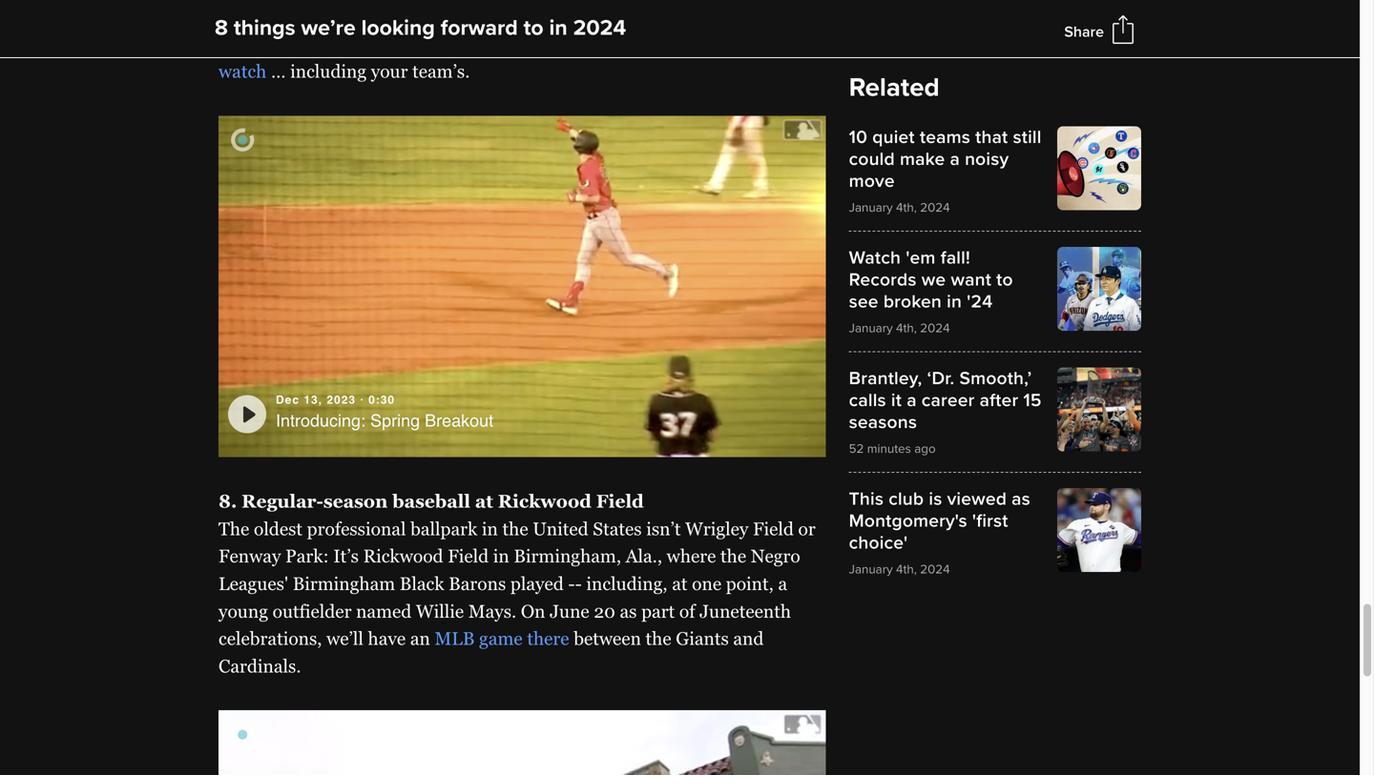 Task type: locate. For each thing, give the bounding box(es) containing it.
0 horizontal spatial as
[[620, 602, 637, 622]]

2 vertical spatial january
[[849, 562, 893, 578]]

at
[[475, 492, 493, 512], [672, 574, 688, 595]]

0 vertical spatial 4th,
[[896, 200, 917, 216]]

1 vertical spatial field
[[753, 519, 794, 540]]

4th, down broken
[[896, 321, 917, 336]]

one
[[692, 574, 722, 595]]

between
[[574, 629, 641, 650]]

0 vertical spatial the
[[503, 519, 528, 540]]

to right 'prospects'
[[806, 34, 822, 54]]

leagues'
[[219, 574, 288, 595]]

as right the ''first'
[[1012, 489, 1031, 511]]

to
[[524, 15, 544, 42], [806, 34, 822, 54], [997, 269, 1013, 291]]

january inside 10 quiet teams that still could make a noisy move january 4th, 2024
[[849, 200, 893, 216]]

2 horizontal spatial a
[[950, 148, 960, 170]]

-
[[568, 574, 575, 595], [575, 574, 582, 595]]

2 vertical spatial the
[[646, 629, 672, 650]]

a inside 10 quiet teams that still could make a noisy move january 4th, 2024
[[950, 148, 960, 170]]

fall!
[[941, 247, 971, 269]]

0 vertical spatial at
[[475, 492, 493, 512]]

to right '24
[[997, 269, 1013, 291]]

4th,
[[896, 200, 917, 216], [896, 321, 917, 336], [896, 562, 917, 578]]

1 vertical spatial as
[[620, 602, 637, 622]]

have
[[368, 629, 406, 650]]

4th, down make
[[896, 200, 917, 216]]

'first
[[973, 511, 1008, 533]]

and
[[733, 629, 764, 650]]

things
[[234, 15, 296, 42]]

noisy
[[965, 148, 1009, 170]]

0 vertical spatial mlb media player group
[[219, 116, 826, 458]]

as right 20
[[620, 602, 637, 622]]

january down move
[[849, 200, 893, 216]]

wrigley
[[685, 519, 749, 540]]

1 vertical spatial rickwood
[[363, 547, 443, 567]]

at left one
[[672, 574, 688, 595]]

january down choice'
[[849, 562, 893, 578]]

smooth,'
[[960, 368, 1032, 390]]

at up ballpark
[[475, 492, 493, 512]]

in left '24
[[947, 291, 962, 313]]

watch 'em fall! records we want to see broken in '24 element
[[849, 247, 1142, 336]]

2 january from the top
[[849, 321, 893, 336]]

1 horizontal spatial to
[[806, 34, 822, 54]]

2 4th, from the top
[[896, 321, 917, 336]]

1 january from the top
[[849, 200, 893, 216]]

4th, down choice'
[[896, 562, 917, 578]]

1 4th, from the top
[[896, 200, 917, 216]]

outfielder
[[273, 602, 352, 622]]

1 mlb media player group from the top
[[219, 116, 826, 458]]

to inside the "many prospects to watch"
[[806, 34, 822, 54]]

2024
[[573, 15, 626, 42], [920, 200, 950, 216], [920, 321, 950, 336], [920, 562, 950, 578]]

giants
[[676, 629, 729, 650]]

related
[[849, 72, 940, 104]]

viewed
[[947, 489, 1007, 511]]

2024 inside 10 quiet teams that still could make a noisy move january 4th, 2024
[[920, 200, 950, 216]]

spring
[[370, 411, 420, 431]]

mlb media player group
[[219, 116, 826, 458], [219, 711, 826, 776]]

8. regular-season baseball at rickwood field the oldest professional ballpark in the united states isn't wrigley field or fenway park: it's rickwood field in birmingham, ala., where the negro leagues' birmingham black barons played -- including, at one point, a young outfielder named willie mays. on june 20 as part of juneteenth celebrations, we'll have an
[[219, 492, 816, 650]]

many prospects to watch link
[[219, 34, 822, 82]]

watch 'em fall! records we want to see broken in '24 january 4th, 2024
[[849, 247, 1013, 336]]

in right ballpark
[[482, 519, 498, 540]]

10 quiet teams that still could make a noisy move january 4th, 2024
[[849, 126, 1042, 216]]

records
[[849, 269, 917, 291]]

january
[[849, 200, 893, 216], [849, 321, 893, 336], [849, 562, 893, 578]]

regular-
[[242, 492, 323, 512]]

2024 inside watch 'em fall! records we want to see broken in '24 january 4th, 2024
[[920, 321, 950, 336]]

3 january from the top
[[849, 562, 893, 578]]

a inside brantley, 'dr. smooth,' calls it a career after 15 seasons 52 minutes ago
[[907, 390, 917, 412]]

black
[[400, 574, 444, 595]]

a left the noisy
[[950, 148, 960, 170]]

1 vertical spatial a
[[907, 390, 917, 412]]

1 horizontal spatial at
[[672, 574, 688, 595]]

willie
[[416, 602, 464, 622]]

field
[[596, 492, 644, 512], [753, 519, 794, 540], [448, 547, 489, 567]]

1 horizontal spatial a
[[907, 390, 917, 412]]

we
[[922, 269, 946, 291]]

dec
[[276, 394, 300, 407]]

field up states
[[596, 492, 644, 512]]

0 vertical spatial as
[[1012, 489, 1031, 511]]

watch
[[219, 61, 267, 82]]

1 vertical spatial the
[[721, 547, 747, 567]]

season
[[323, 492, 388, 512]]

mlb game there link
[[435, 629, 569, 650]]

field up barons on the left of page
[[448, 547, 489, 567]]

1 vertical spatial january
[[849, 321, 893, 336]]

…
[[271, 61, 286, 82]]

1 vertical spatial 4th,
[[896, 321, 917, 336]]

the down the part
[[646, 629, 672, 650]]

january down the see
[[849, 321, 893, 336]]

negro
[[751, 547, 801, 567]]

including
[[290, 61, 367, 82]]

2 vertical spatial a
[[778, 574, 788, 595]]

0 vertical spatial a
[[950, 148, 960, 170]]

2 horizontal spatial the
[[721, 547, 747, 567]]

the left united
[[503, 519, 528, 540]]

the inside between the giants and cardinals.
[[646, 629, 672, 650]]

2 vertical spatial field
[[448, 547, 489, 567]]

broken
[[884, 291, 942, 313]]

fenway
[[219, 547, 281, 567]]

52
[[849, 441, 864, 457]]

played
[[511, 574, 564, 595]]

2 horizontal spatial to
[[997, 269, 1013, 291]]

rickwood up united
[[498, 492, 592, 512]]

a inside 8. regular-season baseball at rickwood field the oldest professional ballpark in the united states isn't wrigley field or fenway park: it's rickwood field in birmingham, ala., where the negro leagues' birmingham black barons played -- including, at one point, a young outfielder named willie mays. on june 20 as part of juneteenth celebrations, we'll have an
[[778, 574, 788, 595]]

mlb
[[435, 629, 475, 650]]

a right it
[[907, 390, 917, 412]]

0 horizontal spatial to
[[524, 15, 544, 42]]

0 vertical spatial january
[[849, 200, 893, 216]]

0 horizontal spatial rickwood
[[363, 547, 443, 567]]

0 horizontal spatial field
[[448, 547, 489, 567]]

10
[[849, 126, 868, 148]]

share button
[[1065, 23, 1104, 41]]

named
[[356, 602, 412, 622]]

june
[[550, 602, 590, 622]]

juneteenth
[[700, 602, 791, 622]]

in
[[549, 15, 568, 42], [947, 291, 962, 313], [482, 519, 498, 540], [493, 547, 509, 567]]

1 horizontal spatial field
[[596, 492, 644, 512]]

to inside watch 'em fall! records we want to see broken in '24 january 4th, 2024
[[997, 269, 1013, 291]]

1 - from the left
[[568, 574, 575, 595]]

1 horizontal spatial as
[[1012, 489, 1031, 511]]

2 vertical spatial 4th,
[[896, 562, 917, 578]]

rickwood up black
[[363, 547, 443, 567]]

montgomery's
[[849, 511, 968, 533]]

field up negro at bottom right
[[753, 519, 794, 540]]

2024 inside this club is viewed as montgomery's 'first choice' january 4th, 2024
[[920, 562, 950, 578]]

career
[[922, 390, 975, 412]]

between the giants and cardinals.
[[219, 629, 764, 677]]

1 vertical spatial mlb media player group
[[219, 711, 826, 776]]

1 horizontal spatial rickwood
[[498, 492, 592, 512]]

the
[[503, 519, 528, 540], [721, 547, 747, 567], [646, 629, 672, 650]]

a down negro at bottom right
[[778, 574, 788, 595]]

·
[[360, 394, 364, 407]]

after
[[980, 390, 1019, 412]]

0 horizontal spatial a
[[778, 574, 788, 595]]

the up point,
[[721, 547, 747, 567]]

january inside this club is viewed as montgomery's 'first choice' january 4th, 2024
[[849, 562, 893, 578]]

3 4th, from the top
[[896, 562, 917, 578]]

to right forward
[[524, 15, 544, 42]]

8
[[215, 15, 228, 42]]

forward
[[441, 15, 518, 42]]

club
[[889, 489, 924, 511]]

many
[[674, 34, 720, 54]]

1 horizontal spatial the
[[646, 629, 672, 650]]

0 horizontal spatial the
[[503, 519, 528, 540]]



Task type: describe. For each thing, give the bounding box(es) containing it.
as inside 8. regular-season baseball at rickwood field the oldest professional ballpark in the united states isn't wrigley field or fenway park: it's rickwood field in birmingham, ala., where the negro leagues' birmingham black barons played -- including, at one point, a young outfielder named willie mays. on june 20 as part of juneteenth celebrations, we'll have an
[[620, 602, 637, 622]]

want
[[951, 269, 992, 291]]

ala.,
[[626, 547, 662, 567]]

is
[[929, 489, 942, 511]]

make
[[900, 148, 945, 170]]

we're
[[301, 15, 356, 42]]

brantley,
[[849, 368, 922, 390]]

professional
[[307, 519, 406, 540]]

'dr.
[[927, 368, 955, 390]]

dec 13, 2023 · 0:30 introducing: spring breakout
[[276, 394, 494, 431]]

mays.
[[468, 602, 517, 622]]

january inside watch 'em fall! records we want to see broken in '24 january 4th, 2024
[[849, 321, 893, 336]]

2 mlb media player group from the top
[[219, 711, 826, 776]]

4th, inside this club is viewed as montgomery's 'first choice' january 4th, 2024
[[896, 562, 917, 578]]

still
[[1013, 126, 1042, 148]]

seasons
[[849, 412, 917, 434]]

on
[[521, 602, 545, 622]]

15
[[1024, 390, 1042, 412]]

10 quiet teams that still could make a noisy move element
[[849, 126, 1142, 216]]

breakout
[[425, 411, 494, 431]]

birmingham,
[[514, 547, 621, 567]]

an
[[410, 629, 430, 650]]

see
[[849, 291, 879, 313]]

calls
[[849, 390, 886, 412]]

0 vertical spatial rickwood
[[498, 492, 592, 512]]

0 horizontal spatial at
[[475, 492, 493, 512]]

in inside watch 'em fall! records we want to see broken in '24 january 4th, 2024
[[947, 291, 962, 313]]

we'll
[[327, 629, 364, 650]]

as inside this club is viewed as montgomery's 'first choice' january 4th, 2024
[[1012, 489, 1031, 511]]

birmingham
[[293, 574, 395, 595]]

… including your team's.
[[267, 61, 470, 82]]

in up barons on the left of page
[[493, 547, 509, 567]]

this club is viewed as montgomery's 'first choice' element
[[849, 489, 1142, 578]]

watch
[[849, 247, 901, 269]]

brantley, 'dr. smooth,' calls it a career after 15 seasons 52 minutes ago
[[849, 368, 1042, 457]]

0 vertical spatial field
[[596, 492, 644, 512]]

prospects
[[724, 34, 802, 54]]

8 things we're looking forward to in 2024
[[215, 15, 626, 42]]

20
[[594, 602, 615, 622]]

isn't
[[646, 519, 681, 540]]

move
[[849, 170, 895, 192]]

mlb media player group containing introducing: spring breakout
[[219, 116, 826, 458]]

part
[[641, 602, 675, 622]]

game
[[479, 629, 523, 650]]

that
[[976, 126, 1008, 148]]

of
[[679, 602, 695, 622]]

or
[[798, 519, 816, 540]]

1 vertical spatial at
[[672, 574, 688, 595]]

brantley, 'dr. smooth,' calls it a career after 15 seasons element
[[849, 368, 1142, 457]]

this
[[849, 489, 884, 511]]

baseball
[[393, 492, 471, 512]]

states
[[593, 519, 642, 540]]

team's.
[[412, 61, 470, 82]]

4th, inside 10 quiet teams that still could make a noisy move january 4th, 2024
[[896, 200, 917, 216]]

ballpark
[[410, 519, 478, 540]]

where
[[667, 547, 716, 567]]

looking
[[361, 15, 435, 42]]

in right forward
[[549, 15, 568, 42]]

0:30
[[368, 394, 395, 407]]

this club is viewed as montgomery's 'first choice' january 4th, 2024
[[849, 489, 1031, 578]]

point,
[[726, 574, 774, 595]]

2 - from the left
[[575, 574, 582, 595]]

minutes
[[867, 441, 911, 457]]

quiet
[[873, 126, 915, 148]]

cardinals.
[[219, 657, 301, 677]]

13,
[[304, 394, 323, 407]]

'em
[[906, 247, 936, 269]]

4th, inside watch 'em fall! records we want to see broken in '24 january 4th, 2024
[[896, 321, 917, 336]]

2023
[[327, 394, 356, 407]]

oldest
[[254, 519, 303, 540]]

including,
[[586, 574, 668, 595]]

park:
[[285, 547, 329, 567]]

'24
[[967, 291, 993, 313]]

share
[[1065, 23, 1104, 41]]

it's
[[333, 547, 359, 567]]

the
[[219, 519, 249, 540]]

teams
[[920, 126, 971, 148]]

there
[[527, 629, 569, 650]]

many prospects to watch
[[219, 34, 822, 82]]

ago
[[915, 441, 936, 457]]

8.
[[219, 492, 237, 512]]

young
[[219, 602, 268, 622]]

celebrations,
[[219, 629, 322, 650]]

2 horizontal spatial field
[[753, 519, 794, 540]]

united
[[533, 519, 589, 540]]

your
[[371, 61, 408, 82]]

introducing:
[[276, 411, 366, 431]]



Task type: vqa. For each thing, say whether or not it's contained in the screenshot.
bottommost Reels
no



